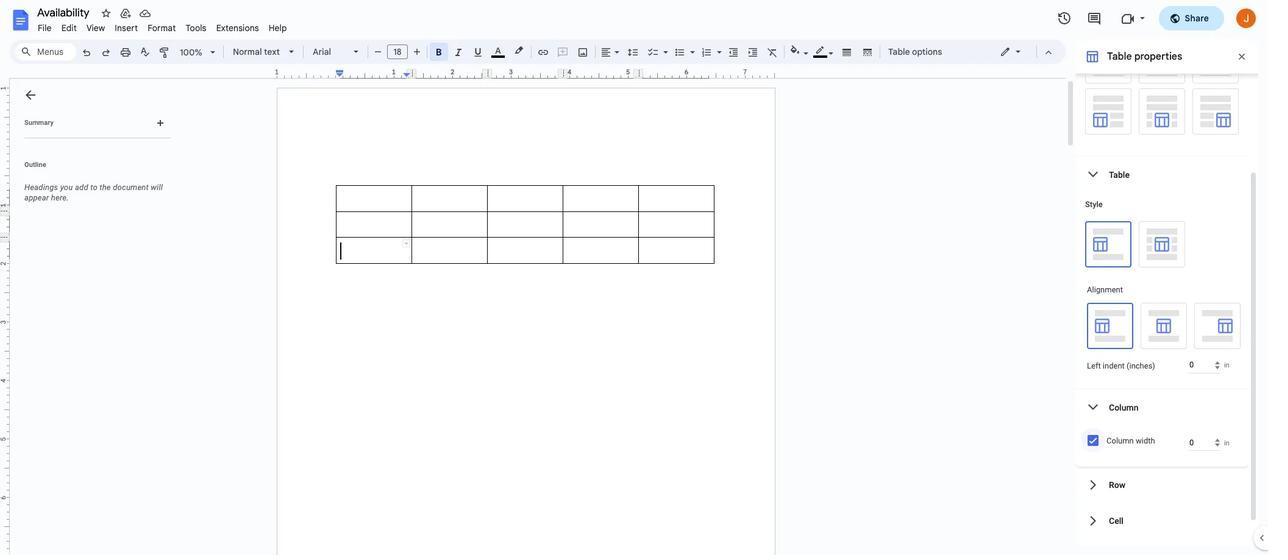 Task type: vqa. For each thing, say whether or not it's contained in the screenshot.
Arrange
no



Task type: describe. For each thing, give the bounding box(es) containing it.
extensions
[[216, 23, 259, 34]]

table for table options
[[888, 46, 910, 57]]

summary
[[24, 119, 54, 127]]

left
[[1087, 362, 1101, 371]]

edit
[[61, 23, 77, 34]]

left indent (inches)
[[1087, 362, 1155, 371]]

main toolbar
[[76, 0, 948, 152]]

normal
[[233, 46, 262, 57]]

Column width, measured in inches. Value must be between 0 and 8.5 text field
[[1188, 435, 1220, 451]]

will
[[151, 183, 163, 192]]

menu bar banner
[[0, 0, 1268, 555]]

column tab
[[1076, 390, 1249, 426]]

Font size field
[[387, 45, 413, 60]]

insert
[[115, 23, 138, 34]]

Center alignment radio
[[1141, 303, 1187, 349]]

headings you add to the document will appear here.
[[24, 183, 163, 202]]

insert menu item
[[110, 21, 143, 35]]

styles list. normal text selected. option
[[233, 43, 282, 60]]

alignment
[[1087, 285, 1123, 295]]

table properties application
[[0, 0, 1268, 555]]

Wrap text style radio
[[1139, 221, 1185, 268]]

indent
[[1103, 362, 1125, 371]]

style
[[1085, 200, 1103, 209]]

table for table properties
[[1107, 51, 1132, 63]]

document
[[113, 183, 149, 192]]

text color image
[[491, 43, 505, 58]]

you
[[60, 183, 73, 192]]

Center table within document margins radio
[[1139, 37, 1185, 84]]

extensions menu item
[[211, 21, 264, 35]]

width
[[1136, 437, 1155, 446]]

(inches)
[[1127, 362, 1155, 371]]

Font size text field
[[388, 45, 407, 59]]

Star checkbox
[[98, 5, 115, 22]]

insert image image
[[576, 43, 590, 60]]

arial
[[313, 46, 331, 57]]

Column width checkbox
[[1088, 435, 1099, 446]]

1
[[275, 68, 279, 76]]

in for column width, measured in inches. value must be between 0 and 8.5 "text box"
[[1224, 439, 1230, 447]]

file menu item
[[33, 21, 56, 35]]

font list. arial selected. option
[[313, 43, 346, 60]]

headings
[[24, 183, 58, 192]]

bulleted list menu image
[[687, 44, 695, 48]]

border width image
[[840, 43, 854, 60]]

line & paragraph spacing image
[[626, 43, 640, 60]]

Align table to left document margin and center vertically radio
[[1085, 37, 1132, 84]]

summary heading
[[24, 118, 54, 128]]

Zoom text field
[[177, 44, 206, 61]]

Align table to bottom and left document margins radio
[[1085, 88, 1132, 135]]

here.
[[51, 193, 69, 202]]

table inside tab
[[1109, 170, 1130, 180]]

help
[[269, 23, 287, 34]]



Task type: locate. For each thing, give the bounding box(es) containing it.
text
[[264, 46, 280, 57]]

column up column width
[[1109, 403, 1139, 412]]

view
[[87, 23, 105, 34]]

Inline style radio
[[1085, 221, 1132, 268]]

outline
[[24, 161, 46, 169]]

mode and view toolbar
[[991, 40, 1059, 64]]

in right column width, measured in inches. value must be between 0 and 8.5 "text box"
[[1224, 439, 1230, 447]]

properties
[[1135, 51, 1182, 63]]

column left the width
[[1107, 437, 1134, 446]]

edit menu item
[[56, 21, 82, 35]]

normal text
[[233, 46, 280, 57]]

table properties section
[[1076, 0, 1259, 555]]

0 vertical spatial in
[[1224, 362, 1230, 370]]

share button
[[1159, 6, 1224, 30]]

format menu item
[[143, 21, 181, 35]]

table tab
[[1076, 157, 1249, 193]]

to
[[90, 183, 97, 192]]

tools
[[186, 23, 206, 34]]

click to select borders image
[[402, 240, 410, 248]]

row
[[1109, 480, 1126, 490]]

Align table to right document margin and center vertically radio
[[1193, 37, 1239, 84]]

in for left table indent, measured in inches. value must be between -1080 and 1080 text field
[[1224, 362, 1230, 370]]

Menus field
[[15, 43, 76, 60]]

in
[[1224, 362, 1230, 370], [1224, 439, 1230, 447]]

Rename text field
[[33, 5, 96, 20]]

share
[[1185, 13, 1209, 24]]

menu bar
[[33, 16, 292, 36]]

the
[[100, 183, 111, 192]]

menu bar inside menu bar banner
[[33, 16, 292, 36]]

Right alignment radio
[[1194, 303, 1241, 349]]

1 vertical spatial in
[[1224, 439, 1230, 447]]

help menu item
[[264, 21, 292, 35]]

checklist menu image
[[660, 44, 668, 48]]

cell tab
[[1076, 503, 1249, 539]]

1 in from the top
[[1224, 362, 1230, 370]]

document outline element
[[10, 79, 176, 555]]

column for column width
[[1107, 437, 1134, 446]]

Align table to bottom and right document margins radio
[[1193, 88, 1239, 135]]

table inside button
[[888, 46, 910, 57]]

outline heading
[[10, 160, 176, 177]]

2 in from the top
[[1224, 439, 1230, 447]]

column width
[[1107, 437, 1155, 446]]

table properties
[[1107, 51, 1182, 63]]

Zoom field
[[175, 43, 221, 62]]

Left table indent, measured in inches. Value must be between -1080 and 1080 text field
[[1188, 357, 1220, 373]]

column for column
[[1109, 403, 1139, 412]]

Align table to bottom document margin and center horizontally radio
[[1139, 88, 1185, 135]]

table
[[888, 46, 910, 57], [1107, 51, 1132, 63], [1109, 170, 1130, 180]]

table options
[[888, 46, 942, 57]]

appear
[[24, 193, 49, 202]]

1 vertical spatial column
[[1107, 437, 1134, 446]]

format
[[148, 23, 176, 34]]

tab
[[1076, 539, 1249, 555]]

Left alignment radio
[[1087, 303, 1134, 349]]

in right left table indent, measured in inches. value must be between -1080 and 1080 text field
[[1224, 362, 1230, 370]]

row tab
[[1076, 467, 1249, 503]]

column
[[1109, 403, 1139, 412], [1107, 437, 1134, 446]]

tools menu item
[[181, 21, 211, 35]]

view menu item
[[82, 21, 110, 35]]

table options button
[[883, 43, 948, 61]]

file
[[38, 23, 52, 34]]

add
[[75, 183, 88, 192]]

highlight color image
[[512, 43, 526, 58]]

options
[[912, 46, 942, 57]]

cell
[[1109, 516, 1124, 526]]

0 vertical spatial column
[[1109, 403, 1139, 412]]

border dash image
[[861, 43, 875, 60]]

menu bar containing file
[[33, 16, 292, 36]]

background color image
[[788, 43, 802, 58]]

numbered list menu image
[[714, 44, 722, 48]]

column inside tab
[[1109, 403, 1139, 412]]



